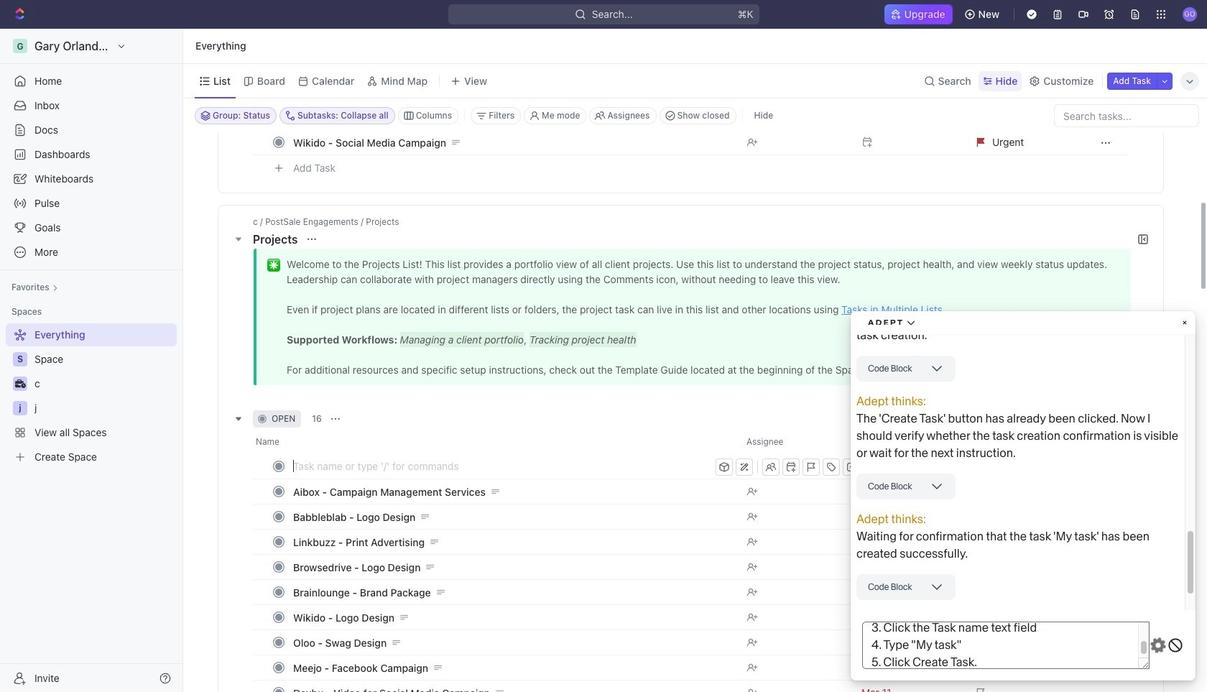 Task type: vqa. For each thing, say whether or not it's contained in the screenshot.
🤝 corresponding to Client 2 Project C Scope of Work
no



Task type: describe. For each thing, give the bounding box(es) containing it.
space, , element
[[13, 352, 27, 367]]

sidebar navigation
[[0, 29, 186, 692]]

Search tasks... text field
[[1055, 105, 1199, 127]]

tree inside sidebar navigation
[[6, 323, 177, 469]]



Task type: locate. For each thing, give the bounding box(es) containing it.
j, , element
[[13, 401, 27, 415]]

business time image
[[15, 380, 26, 388]]

gary orlando's workspace, , element
[[13, 39, 27, 53]]

Task name or type '/' for commands text field
[[293, 454, 713, 477]]

tree
[[6, 323, 177, 469]]



